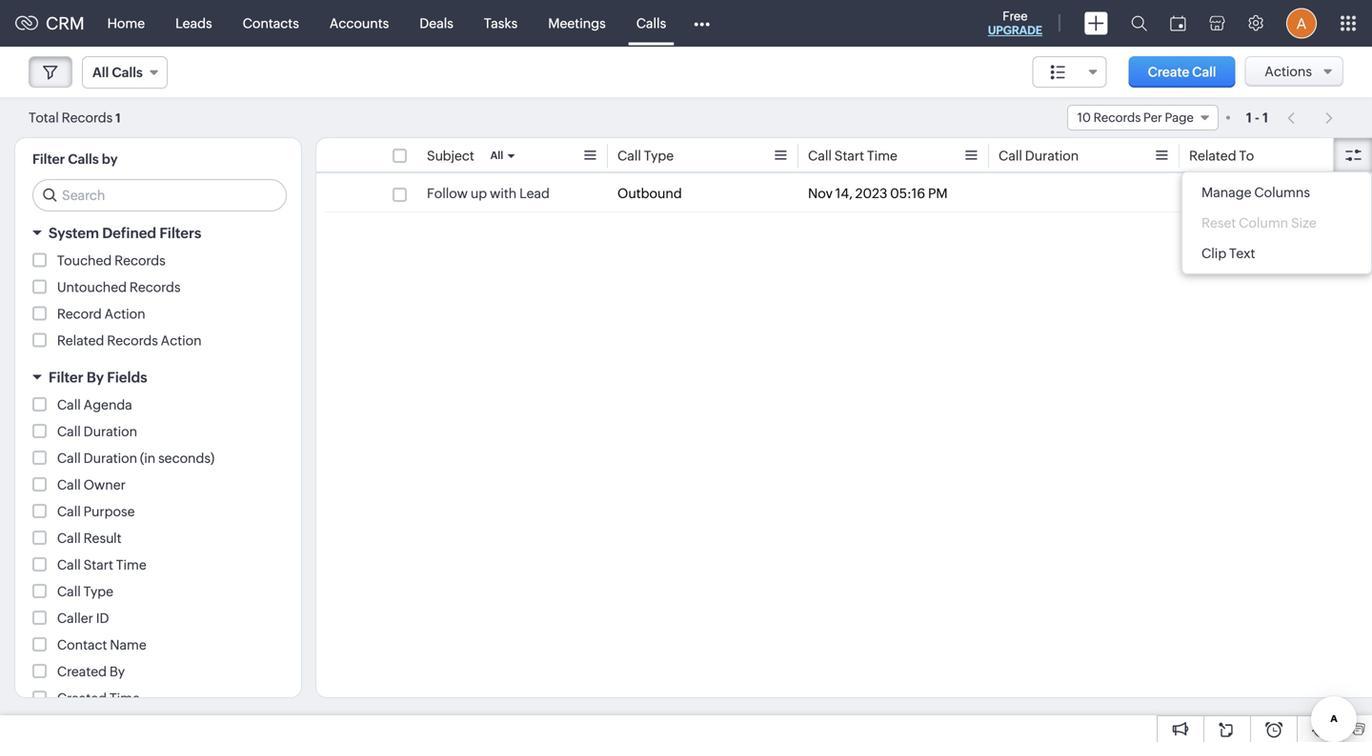 Task type: vqa. For each thing, say whether or not it's contained in the screenshot.
5th 'Table View' from the top
no



Task type: describe. For each thing, give the bounding box(es) containing it.
Other Modules field
[[682, 8, 723, 39]]

0 horizontal spatial type
[[83, 584, 113, 600]]

records for touched
[[114, 253, 166, 268]]

records for 10
[[1094, 111, 1141, 125]]

search image
[[1132, 15, 1148, 31]]

name
[[110, 638, 147, 653]]

kitzman
[[1248, 186, 1298, 201]]

filter for filter calls by
[[32, 152, 65, 167]]

1 vertical spatial time
[[116, 558, 147, 573]]

total
[[29, 110, 59, 125]]

search element
[[1120, 0, 1159, 47]]

call result
[[57, 531, 122, 546]]

home link
[[92, 0, 160, 46]]

deals link
[[404, 0, 469, 46]]

crm link
[[15, 14, 84, 33]]

0 horizontal spatial call type
[[57, 584, 113, 600]]

2 vertical spatial duration
[[83, 451, 137, 466]]

0 vertical spatial action
[[105, 306, 145, 322]]

touched
[[57, 253, 112, 268]]

contacts
[[243, 16, 299, 31]]

outbound
[[618, 186, 682, 201]]

create call button
[[1129, 56, 1236, 88]]

owner
[[83, 478, 126, 493]]

leads
[[176, 16, 212, 31]]

size image
[[1051, 64, 1066, 81]]

calendar image
[[1171, 16, 1187, 31]]

0 vertical spatial time
[[867, 148, 898, 163]]

chau kitzman (sample) link
[[1190, 184, 1356, 203]]

created time
[[57, 691, 140, 706]]

accounts link
[[314, 0, 404, 46]]

0 vertical spatial duration
[[1025, 148, 1079, 163]]

-
[[1255, 110, 1260, 125]]

tasks link
[[469, 0, 533, 46]]

free
[[1003, 9, 1028, 23]]

tasks
[[484, 16, 518, 31]]

nov 14, 2023 05:16 pm
[[808, 186, 948, 201]]

all calls
[[92, 65, 143, 80]]

accounts
[[330, 16, 389, 31]]

home
[[107, 16, 145, 31]]

record action
[[57, 306, 145, 322]]

by for filter
[[87, 369, 104, 386]]

purpose
[[83, 504, 135, 520]]

call inside button
[[1193, 64, 1217, 80]]

10 records per page
[[1078, 111, 1194, 125]]

follow up with lead link
[[427, 184, 550, 203]]

text
[[1230, 246, 1256, 261]]

contact name
[[57, 638, 147, 653]]

1 vertical spatial action
[[161, 333, 202, 348]]

by
[[102, 152, 118, 167]]

call duration (in seconds)
[[57, 451, 215, 466]]

records for related
[[107, 333, 158, 348]]

calls for all calls
[[112, 65, 143, 80]]

chau
[[1213, 186, 1246, 201]]

filter by fields button
[[15, 361, 301, 395]]

1 - 1
[[1247, 110, 1269, 125]]

touched records
[[57, 253, 166, 268]]

05:16
[[891, 186, 926, 201]]

seconds)
[[158, 451, 215, 466]]

0 horizontal spatial call duration
[[57, 424, 137, 439]]

(in
[[140, 451, 156, 466]]

untouched records
[[57, 280, 181, 295]]

create menu image
[[1085, 12, 1109, 35]]

(sample)
[[1301, 186, 1356, 201]]

upgrade
[[988, 24, 1043, 37]]

1 for 1 - 1
[[1263, 110, 1269, 125]]

call agenda
[[57, 398, 132, 413]]

10
[[1078, 111, 1091, 125]]

0 horizontal spatial call start time
[[57, 558, 147, 573]]

nov
[[808, 186, 833, 201]]



Task type: locate. For each thing, give the bounding box(es) containing it.
records for total
[[62, 110, 113, 125]]

clip text
[[1202, 246, 1256, 261]]

record
[[57, 306, 102, 322]]

follow
[[427, 186, 468, 201]]

1 vertical spatial calls
[[112, 65, 143, 80]]

1 horizontal spatial all
[[491, 150, 504, 162]]

0 vertical spatial call type
[[618, 148, 674, 163]]

1 vertical spatial filter
[[49, 369, 83, 386]]

0 horizontal spatial 1
[[115, 111, 121, 125]]

system defined filters
[[49, 225, 201, 242]]

all inside field
[[92, 65, 109, 80]]

2023
[[856, 186, 888, 201]]

2 vertical spatial calls
[[68, 152, 99, 167]]

subject
[[427, 148, 475, 163]]

1 horizontal spatial action
[[161, 333, 202, 348]]

1 vertical spatial start
[[83, 558, 113, 573]]

0 vertical spatial call start time
[[808, 148, 898, 163]]

records inside field
[[1094, 111, 1141, 125]]

0 horizontal spatial by
[[87, 369, 104, 386]]

time down the created by
[[109, 691, 140, 706]]

clip
[[1202, 246, 1227, 261]]

with
[[490, 186, 517, 201]]

1 vertical spatial duration
[[83, 424, 137, 439]]

records
[[62, 110, 113, 125], [1094, 111, 1141, 125], [114, 253, 166, 268], [130, 280, 181, 295], [107, 333, 158, 348]]

profile element
[[1275, 0, 1329, 46]]

related records action
[[57, 333, 202, 348]]

call start time
[[808, 148, 898, 163], [57, 558, 147, 573]]

up
[[471, 186, 487, 201]]

free upgrade
[[988, 9, 1043, 37]]

all up total records 1
[[92, 65, 109, 80]]

1 left -
[[1247, 110, 1252, 125]]

agenda
[[83, 398, 132, 413]]

type
[[644, 148, 674, 163], [83, 584, 113, 600]]

caller
[[57, 611, 93, 626]]

0 vertical spatial by
[[87, 369, 104, 386]]

create call
[[1148, 64, 1217, 80]]

created down contact
[[57, 664, 107, 680]]

records up filter calls by
[[62, 110, 113, 125]]

result
[[83, 531, 122, 546]]

calls down home link
[[112, 65, 143, 80]]

time down result
[[116, 558, 147, 573]]

related to
[[1190, 148, 1255, 163]]

calls link
[[621, 0, 682, 46]]

filter down total in the top of the page
[[32, 152, 65, 167]]

columns
[[1255, 185, 1311, 200]]

All Calls field
[[82, 56, 168, 89]]

defined
[[102, 225, 156, 242]]

total records 1
[[29, 110, 121, 125]]

meetings
[[548, 16, 606, 31]]

14,
[[836, 186, 853, 201]]

by inside dropdown button
[[87, 369, 104, 386]]

10 Records Per Page field
[[1067, 105, 1219, 131]]

crm
[[46, 14, 84, 33]]

chau kitzman (sample)
[[1213, 186, 1356, 201]]

follow up with lead
[[427, 186, 550, 201]]

1 created from the top
[[57, 664, 107, 680]]

meetings link
[[533, 0, 621, 46]]

contacts link
[[227, 0, 314, 46]]

1 inside total records 1
[[115, 111, 121, 125]]

filter by fields
[[49, 369, 147, 386]]

0 horizontal spatial related
[[57, 333, 104, 348]]

related
[[1190, 148, 1237, 163], [57, 333, 104, 348]]

0 vertical spatial created
[[57, 664, 107, 680]]

by for created
[[109, 664, 125, 680]]

untouched
[[57, 280, 127, 295]]

system
[[49, 225, 99, 242]]

time up nov 14, 2023 05:16 pm
[[867, 148, 898, 163]]

per
[[1144, 111, 1163, 125]]

records for untouched
[[130, 280, 181, 295]]

1 horizontal spatial start
[[835, 148, 865, 163]]

Search text field
[[33, 180, 286, 211]]

call type up outbound
[[618, 148, 674, 163]]

1
[[1247, 110, 1252, 125], [1263, 110, 1269, 125], [115, 111, 121, 125]]

1 vertical spatial by
[[109, 664, 125, 680]]

1 vertical spatial type
[[83, 584, 113, 600]]

navigation
[[1278, 104, 1344, 132]]

start up 14,
[[835, 148, 865, 163]]

create
[[1148, 64, 1190, 80]]

call duration
[[999, 148, 1079, 163], [57, 424, 137, 439]]

manage
[[1202, 185, 1252, 200]]

0 vertical spatial start
[[835, 148, 865, 163]]

call purpose
[[57, 504, 135, 520]]

1 horizontal spatial by
[[109, 664, 125, 680]]

type up outbound
[[644, 148, 674, 163]]

call type
[[618, 148, 674, 163], [57, 584, 113, 600]]

page
[[1165, 111, 1194, 125]]

related for related to
[[1190, 148, 1237, 163]]

all for all
[[491, 150, 504, 162]]

0 horizontal spatial start
[[83, 558, 113, 573]]

duration down agenda
[[83, 424, 137, 439]]

0 horizontal spatial all
[[92, 65, 109, 80]]

all for all calls
[[92, 65, 109, 80]]

deals
[[420, 16, 454, 31]]

1 vertical spatial related
[[57, 333, 104, 348]]

call type up caller id
[[57, 584, 113, 600]]

records down the touched records
[[130, 280, 181, 295]]

all up with
[[491, 150, 504, 162]]

duration
[[1025, 148, 1079, 163], [83, 424, 137, 439], [83, 451, 137, 466]]

id
[[96, 611, 109, 626]]

1 horizontal spatial 1
[[1247, 110, 1252, 125]]

call duration down call agenda
[[57, 424, 137, 439]]

related for related records action
[[57, 333, 104, 348]]

1 vertical spatial call type
[[57, 584, 113, 600]]

0 horizontal spatial action
[[105, 306, 145, 322]]

1 horizontal spatial related
[[1190, 148, 1237, 163]]

calls left by
[[68, 152, 99, 167]]

0 vertical spatial type
[[644, 148, 674, 163]]

filters
[[160, 225, 201, 242]]

records up fields
[[107, 333, 158, 348]]

action
[[105, 306, 145, 322], [161, 333, 202, 348]]

leads link
[[160, 0, 227, 46]]

0 vertical spatial filter
[[32, 152, 65, 167]]

records down 'defined'
[[114, 253, 166, 268]]

created down the created by
[[57, 691, 107, 706]]

1 vertical spatial all
[[491, 150, 504, 162]]

by
[[87, 369, 104, 386], [109, 664, 125, 680]]

created for created time
[[57, 691, 107, 706]]

1 vertical spatial call start time
[[57, 558, 147, 573]]

0 vertical spatial related
[[1190, 148, 1237, 163]]

1 horizontal spatial call duration
[[999, 148, 1079, 163]]

call owner
[[57, 478, 126, 493]]

records right 10 on the top right of the page
[[1094, 111, 1141, 125]]

2 horizontal spatial 1
[[1263, 110, 1269, 125]]

lead
[[520, 186, 550, 201]]

1 horizontal spatial type
[[644, 148, 674, 163]]

calls
[[636, 16, 667, 31], [112, 65, 143, 80], [68, 152, 99, 167]]

created
[[57, 664, 107, 680], [57, 691, 107, 706]]

call duration down 10 on the top right of the page
[[999, 148, 1079, 163]]

filter up call agenda
[[49, 369, 83, 386]]

actions
[[1265, 64, 1313, 79]]

1 vertical spatial call duration
[[57, 424, 137, 439]]

action up the filter by fields dropdown button
[[161, 333, 202, 348]]

fields
[[107, 369, 147, 386]]

profile image
[[1287, 8, 1317, 39]]

system defined filters button
[[15, 216, 301, 250]]

all
[[92, 65, 109, 80], [491, 150, 504, 162]]

1 horizontal spatial calls
[[112, 65, 143, 80]]

caller id
[[57, 611, 109, 626]]

0 vertical spatial call duration
[[999, 148, 1079, 163]]

call start time down result
[[57, 558, 147, 573]]

0 horizontal spatial calls
[[68, 152, 99, 167]]

type up id
[[83, 584, 113, 600]]

2 vertical spatial time
[[109, 691, 140, 706]]

calls inside field
[[112, 65, 143, 80]]

contact
[[57, 638, 107, 653]]

by down "name"
[[109, 664, 125, 680]]

calls for filter calls by
[[68, 152, 99, 167]]

calls left other modules field
[[636, 16, 667, 31]]

1 right -
[[1263, 110, 1269, 125]]

filter for filter by fields
[[49, 369, 83, 386]]

2 horizontal spatial calls
[[636, 16, 667, 31]]

call
[[1193, 64, 1217, 80], [618, 148, 641, 163], [808, 148, 832, 163], [999, 148, 1023, 163], [57, 398, 81, 413], [57, 424, 81, 439], [57, 451, 81, 466], [57, 478, 81, 493], [57, 504, 81, 520], [57, 531, 81, 546], [57, 558, 81, 573], [57, 584, 81, 600]]

duration down 10 on the top right of the page
[[1025, 148, 1079, 163]]

action up related records action
[[105, 306, 145, 322]]

create menu element
[[1073, 0, 1120, 46]]

0 vertical spatial calls
[[636, 16, 667, 31]]

pm
[[928, 186, 948, 201]]

related left to
[[1190, 148, 1237, 163]]

start down result
[[83, 558, 113, 573]]

call start time up 14,
[[808, 148, 898, 163]]

0 vertical spatial all
[[92, 65, 109, 80]]

manage columns
[[1202, 185, 1311, 200]]

1 horizontal spatial call type
[[618, 148, 674, 163]]

by up call agenda
[[87, 369, 104, 386]]

1 vertical spatial created
[[57, 691, 107, 706]]

created by
[[57, 664, 125, 680]]

duration up owner at the bottom left of the page
[[83, 451, 137, 466]]

2 created from the top
[[57, 691, 107, 706]]

to
[[1240, 148, 1255, 163]]

1 up by
[[115, 111, 121, 125]]

1 horizontal spatial call start time
[[808, 148, 898, 163]]

related down record
[[57, 333, 104, 348]]

None field
[[1033, 56, 1107, 88]]

1 for total records 1
[[115, 111, 121, 125]]

filter inside dropdown button
[[49, 369, 83, 386]]

created for created by
[[57, 664, 107, 680]]

filter calls by
[[32, 152, 118, 167]]



